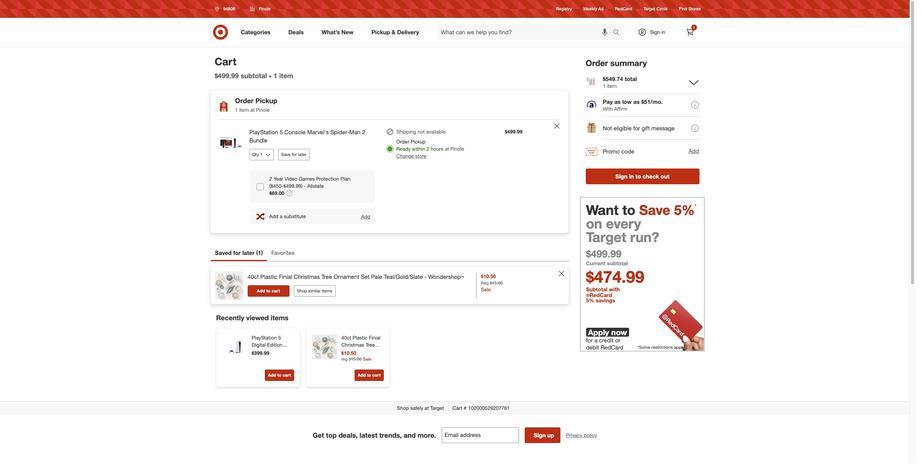 Task type: describe. For each thing, give the bounding box(es) containing it.
save for later
[[281, 152, 307, 157]]

gift
[[642, 125, 650, 132]]

target inside target circle link
[[644, 6, 655, 12]]

$399.99 add to cart
[[252, 350, 291, 378]]

order pickup ready within 2 hours at pinole change store
[[396, 139, 464, 159]]

pay
[[603, 98, 613, 105]]

weekly ad
[[583, 6, 604, 12]]

0 vertical spatial add button
[[688, 147, 699, 156]]

find stores
[[679, 6, 701, 12]]

playstation for playstation 5 console marvel's spider-man 2 bundle
[[249, 129, 278, 136]]

sale for $10.50 reg $15.00 sale
[[363, 357, 371, 362]]

registry link
[[556, 6, 572, 12]]

shop similar items
[[297, 289, 332, 294]]

new
[[342, 28, 354, 36]]

promo
[[603, 148, 620, 155]]

$549.74
[[603, 75, 623, 82]]

40ct plastic finial christmas tree ornament set pale teal/gold/slate - wondershop&#8482; image
[[215, 272, 243, 300]]

add a substitute
[[269, 213, 306, 220]]

available
[[426, 129, 446, 135]]

reg
[[341, 357, 347, 362]]

for for apply
[[586, 337, 593, 344]]

sign for sign in to check out
[[616, 173, 628, 180]]

spider-
[[330, 129, 349, 136]]

sign for sign in
[[650, 29, 660, 35]]

delivery
[[397, 28, 419, 36]]

pinole inside "order pickup ready within 2 hours at pinole change store"
[[450, 146, 464, 152]]

0 vertical spatial item
[[279, 72, 293, 80]]

wondershop™ inside list item
[[428, 274, 464, 281]]

add to cart button for 40ct plastic finial christmas tree ornament set - wondershop™
[[354, 370, 384, 382]]

1 right $499.99 subtotal
[[274, 72, 277, 80]]

sign for sign up
[[534, 432, 546, 439]]

apply now for a credit or debit redcard
[[586, 328, 627, 352]]

playstation 5 console marvel's spider-man 2 bundle
[[249, 129, 365, 144]]

find stores link
[[679, 6, 701, 12]]

saved
[[215, 250, 232, 257]]

1 inside $549.74 total 1 item
[[603, 83, 606, 89]]

$549.74 total 1 item
[[603, 75, 637, 89]]

item
[[397, 425, 407, 431]]

find
[[679, 6, 687, 12]]

top
[[326, 432, 337, 440]]

christmas for 40ct plastic finial christmas tree ornament set - wondershop™
[[341, 342, 364, 348]]

40ct plastic finial christmas tree ornament set pale teal/gold/slate - wondershop™ list item
[[210, 267, 569, 305]]

store
[[415, 153, 427, 159]]

5 for console
[[280, 129, 283, 136]]

apply now button
[[586, 328, 629, 337]]

more.
[[418, 432, 436, 440]]

registry
[[556, 6, 572, 12]]

hours
[[431, 146, 443, 152]]

1 horizontal spatial 5%
[[674, 202, 695, 218]]

and
[[404, 432, 416, 440]]

add to cart button for playstation 5 digital edition console
[[265, 370, 294, 382]]

for for item
[[423, 425, 429, 431]]

add to cart button up viewed
[[248, 286, 289, 297]]

within
[[412, 146, 425, 152]]

1 vertical spatial 5%
[[586, 298, 594, 304]]

2 horizontal spatial cart
[[372, 373, 381, 378]]

ad
[[598, 6, 604, 12]]

up
[[547, 432, 554, 439]]

what's
[[322, 28, 340, 36]]

pinole button
[[246, 3, 275, 15]]

bundle
[[249, 137, 267, 144]]

40ct plastic finial christmas tree ornament set - wondershop™ link
[[341, 335, 382, 363]]

deals link
[[282, 24, 313, 40]]

shop for shop safely at target
[[397, 406, 409, 412]]

cart inside $399.99 add to cart
[[282, 373, 291, 378]]

privacy
[[566, 433, 582, 439]]

deals,
[[339, 432, 358, 440]]

1 horizontal spatial save
[[639, 202, 670, 218]]

cart item ready to fulfill group
[[211, 120, 568, 233]]

playstation 5 console marvel&#39;s spider-man 2 bundle image
[[216, 128, 245, 157]]

$499.99 subtotal
[[215, 72, 267, 80]]

what's new
[[322, 28, 354, 36]]

subtotal with
[[586, 286, 621, 293]]

later.
[[430, 425, 441, 431]]

to inside 40ct plastic finial christmas tree ornament set pale teal/gold/slate - wondershop™ list item
[[266, 289, 270, 294]]

categories link
[[235, 24, 279, 40]]

$15.00 for $10.50 reg $15.00 sale
[[490, 281, 503, 286]]

)
[[261, 250, 263, 257]]

not eligible for gift message
[[603, 125, 675, 132]]

reg
[[481, 281, 489, 286]]

sign in to check out button
[[586, 169, 699, 184]]

what's new link
[[316, 24, 363, 40]]

40ct for 40ct plastic finial christmas tree ornament set - wondershop™
[[341, 335, 351, 341]]

recently viewed items
[[216, 314, 288, 322]]

plastic for 40ct plastic finial christmas tree ornament set - wondershop™
[[352, 335, 367, 341]]

favorites
[[271, 250, 294, 257]]

0 vertical spatial redcard
[[615, 6, 632, 12]]

2 inside "order pickup ready within 2 hours at pinole change store"
[[427, 146, 429, 152]]

run?
[[630, 229, 659, 246]]

credit
[[599, 337, 614, 344]]

shipping
[[396, 129, 416, 135]]

2 as from the left
[[633, 98, 640, 105]]

2 vertical spatial at
[[425, 406, 429, 412]]

pinole inside order pickup 1 item at pinole
[[256, 107, 270, 113]]

pickup for order pickup 1 item at pinole
[[255, 97, 277, 105]]

digital
[[252, 342, 265, 348]]

5% savings
[[586, 298, 615, 304]]

search button
[[610, 24, 627, 41]]

every
[[606, 215, 641, 232]]

tree for -
[[365, 342, 375, 348]]

$10.50 reg $15.00 sale
[[481, 274, 503, 293]]

or
[[615, 337, 621, 344]]

weekly ad link
[[583, 6, 604, 12]]

sign in to check out
[[616, 173, 670, 180]]

add inside 40ct plastic finial christmas tree ornament set pale teal/gold/slate - wondershop™ list item
[[257, 289, 265, 294]]

$499.99 for $499.99 subtotal
[[215, 72, 239, 80]]

2 inside "playstation 5 console marvel's spider-man 2 bundle"
[[362, 129, 365, 136]]

*
[[695, 203, 697, 209]]

for right saved
[[233, 250, 241, 257]]

($450-
[[269, 183, 283, 189]]

&
[[392, 28, 396, 36]]

not
[[603, 125, 612, 132]]

shop similar items button
[[294, 286, 336, 297]]

- inside list item
[[424, 274, 427, 281]]

at inside "order pickup ready within 2 hours at pinole change store"
[[445, 146, 449, 152]]

sign in
[[650, 29, 665, 35]]

deals
[[288, 28, 304, 36]]

favorites link
[[267, 246, 299, 261]]

playstation 5 console marvel's spider-man 2 bundle link
[[249, 128, 375, 145]]

shop safely at target
[[397, 406, 444, 412]]

94806
[[223, 6, 235, 11]]

protection
[[316, 176, 339, 182]]

1 inside 1 link
[[693, 25, 695, 30]]

saved
[[408, 425, 421, 431]]

cart for cart # 102000529207761
[[453, 406, 462, 412]]

in for sign in to check out
[[629, 173, 634, 180]]

wondershop™ inside 40ct plastic finial christmas tree ornament set - wondershop™
[[341, 357, 372, 363]]

order for order summary
[[586, 58, 608, 68]]

pickup for order pickup ready within 2 hours at pinole change store
[[411, 139, 426, 145]]

later for save for later
[[298, 152, 307, 157]]

none radio inside cart item ready to fulfill group
[[386, 128, 394, 136]]

$69.00
[[269, 190, 284, 196]]

change store button
[[396, 153, 427, 160]]



Task type: vqa. For each thing, say whether or not it's contained in the screenshot.
12" x 12" x 8" All Purpose Storage Bin - Brightroom™ 'link'
no



Task type: locate. For each thing, give the bounding box(es) containing it.
0 horizontal spatial plastic
[[260, 274, 277, 281]]

1 horizontal spatial $10.50
[[481, 274, 496, 280]]

2 vertical spatial target
[[430, 406, 444, 412]]

*some restrictions apply.
[[638, 345, 685, 350]]

$499.99 for $499.99
[[505, 129, 523, 135]]

item
[[279, 72, 293, 80], [607, 83, 617, 89], [239, 107, 249, 113]]

plan
[[341, 176, 350, 182]]

1 horizontal spatial later
[[298, 152, 307, 157]]

0 horizontal spatial add to cart
[[257, 289, 280, 294]]

1 vertical spatial at
[[445, 146, 449, 152]]

order down $499.99 subtotal
[[235, 97, 254, 105]]

for inside button
[[292, 152, 297, 157]]

0 horizontal spatial a
[[280, 213, 282, 220]]

0 horizontal spatial -
[[304, 183, 306, 189]]

Service plan checkbox
[[257, 184, 264, 191]]

in
[[662, 29, 665, 35], [629, 173, 634, 180]]

ornament for pale
[[334, 274, 359, 281]]

order for order pickup 1 item at pinole
[[235, 97, 254, 105]]

1 horizontal spatial items
[[322, 289, 332, 294]]

1 vertical spatial pickup
[[255, 97, 277, 105]]

ornament
[[334, 274, 359, 281], [341, 349, 364, 355]]

1 item
[[274, 72, 293, 80]]

$10.50 inside $10.50 reg $15.00 sale
[[341, 350, 356, 357]]

0 vertical spatial -
[[304, 183, 306, 189]]

1 horizontal spatial 2
[[362, 129, 365, 136]]

1 vertical spatial plastic
[[352, 335, 367, 341]]

40ct inside list item
[[248, 274, 259, 281]]

items
[[322, 289, 332, 294], [271, 314, 288, 322]]

0 horizontal spatial cart
[[215, 55, 237, 68]]

to inside $399.99 add to cart
[[277, 373, 281, 378]]

1 vertical spatial wondershop™
[[341, 357, 372, 363]]

0 vertical spatial ornament
[[334, 274, 359, 281]]

5 up "edition"
[[278, 335, 281, 341]]

want
[[586, 202, 619, 218]]

1 horizontal spatial shop
[[397, 406, 409, 412]]

1 up playstation 5 console marvel&#39;s spider-man 2 bundle image
[[235, 107, 238, 113]]

christmas up similar
[[294, 274, 320, 281]]

affirm image
[[587, 101, 596, 108]]

#
[[464, 406, 467, 412]]

target up later.
[[430, 406, 444, 412]]

pickup inside order pickup 1 item at pinole
[[255, 97, 277, 105]]

ornament for -
[[341, 349, 364, 355]]

1 left favorites
[[258, 250, 261, 257]]

to up viewed
[[266, 289, 270, 294]]

ornament left pale at the bottom left
[[334, 274, 359, 281]]

0 horizontal spatial as
[[614, 98, 621, 105]]

pickup left '&'
[[372, 28, 390, 36]]

finial inside 40ct plastic finial christmas tree ornament set - wondershop™
[[369, 335, 380, 341]]

restrictions
[[652, 345, 673, 350]]

at right safely
[[425, 406, 429, 412]]

Store pickup radio
[[386, 146, 394, 153]]

- inside 2 year video games protection plan ($450-$499.99) - allstate
[[304, 183, 306, 189]]

add to cart for add to cart button over viewed
[[257, 289, 280, 294]]

for inside 'apply now for a credit or debit redcard'
[[586, 337, 593, 344]]

pinole up bundle
[[256, 107, 270, 113]]

5 inside playstation 5 digital edition console
[[278, 335, 281, 341]]

item saved for later.
[[397, 425, 441, 431]]

add to cart for add to cart button for 40ct plastic finial christmas tree ornament set - wondershop™
[[358, 373, 381, 378]]

1 vertical spatial redcard
[[590, 292, 612, 299]]

0 horizontal spatial wondershop™
[[341, 357, 372, 363]]

0 horizontal spatial sign
[[534, 432, 546, 439]]

0 horizontal spatial in
[[629, 173, 634, 180]]

later inside button
[[298, 152, 307, 157]]

1 horizontal spatial item
[[279, 72, 293, 80]]

5 for digital
[[278, 335, 281, 341]]

subtotal up order pickup 1 item at pinole
[[241, 72, 267, 80]]

items right viewed
[[271, 314, 288, 322]]

None radio
[[386, 128, 394, 136]]

in for sign in
[[662, 29, 665, 35]]

0 horizontal spatial cart
[[272, 289, 280, 294]]

to left check
[[636, 173, 641, 180]]

5 up "save for later"
[[280, 129, 283, 136]]

a left substitute
[[280, 213, 282, 220]]

games
[[299, 176, 315, 182]]

1 horizontal spatial cart
[[453, 406, 462, 412]]

5
[[280, 129, 283, 136], [278, 335, 281, 341]]

0 horizontal spatial item
[[239, 107, 249, 113]]

0 vertical spatial add to cart
[[257, 289, 280, 294]]

- inside 40ct plastic finial christmas tree ornament set - wondershop™
[[374, 349, 376, 355]]

0 horizontal spatial sale
[[363, 357, 371, 362]]

save up run? at the right of page
[[639, 202, 670, 218]]

order summary
[[586, 58, 647, 68]]

1 horizontal spatial at
[[425, 406, 429, 412]]

add inside $399.99 add to cart
[[268, 373, 276, 378]]

2 vertical spatial redcard
[[601, 344, 624, 352]]

$499.99)
[[283, 183, 303, 189]]

cart inside 40ct plastic finial christmas tree ornament set pale teal/gold/slate - wondershop™ list item
[[272, 289, 280, 294]]

sign up button
[[525, 428, 560, 444]]

eligible
[[614, 125, 632, 132]]

40ct plastic finial christmas tree ornament set pale teal/gold/slate - wondershop™
[[248, 274, 464, 281]]

2 vertical spatial $499.99
[[586, 248, 622, 260]]

as
[[614, 98, 621, 105], [633, 98, 640, 105]]

console down digital
[[252, 349, 270, 355]]

items inside button
[[322, 289, 332, 294]]

edition
[[267, 342, 282, 348]]

0 horizontal spatial add button
[[361, 213, 371, 220]]

finial for 40ct plastic finial christmas tree ornament set pale teal/gold/slate - wondershop™
[[279, 274, 292, 281]]

ornament up reg
[[341, 349, 364, 355]]

message
[[652, 125, 675, 132]]

finial up $10.50 reg $15.00 sale
[[369, 335, 380, 341]]

subtotal inside $499.99 current subtotal $474.99
[[607, 260, 628, 267]]

0 vertical spatial subtotal
[[241, 72, 267, 80]]

1 vertical spatial a
[[595, 337, 598, 344]]

0 horizontal spatial finial
[[279, 274, 292, 281]]

at inside order pickup 1 item at pinole
[[250, 107, 255, 113]]

40ct plastic finial christmas tree ornament set - wondershop™ image
[[312, 335, 337, 360], [312, 335, 337, 360]]

0 vertical spatial 40ct
[[248, 274, 259, 281]]

$499.99 inside cart item ready to fulfill group
[[505, 129, 523, 135]]

for up the more.
[[423, 425, 429, 431]]

shop left similar
[[297, 289, 307, 294]]

2 horizontal spatial target
[[644, 6, 655, 12]]

1 vertical spatial playstation
[[252, 335, 277, 341]]

console inside playstation 5 digital edition console
[[252, 349, 270, 355]]

1 vertical spatial -
[[424, 274, 427, 281]]

christmas for 40ct plastic finial christmas tree ornament set pale teal/gold/slate - wondershop™
[[294, 274, 320, 281]]

items for shop similar items
[[322, 289, 332, 294]]

1 inside order pickup 1 item at pinole
[[235, 107, 238, 113]]

saved for later ( 1 )
[[215, 250, 263, 257]]

for left "gift" on the top right of page
[[633, 125, 640, 132]]

year
[[274, 176, 283, 182]]

1 as from the left
[[614, 98, 621, 105]]

1 horizontal spatial pickup
[[372, 28, 390, 36]]

playstation 5 digital edition console image
[[222, 335, 247, 360], [222, 335, 247, 360]]

$15.00 inside $10.50 reg $15.00 sale
[[490, 281, 503, 286]]

affirm image
[[586, 100, 597, 111]]

102000529207761
[[468, 406, 510, 412]]

- down games
[[304, 183, 306, 189]]

playstation
[[249, 129, 278, 136], [252, 335, 277, 341]]

christmas inside 40ct plastic finial christmas tree ornament set - wondershop™
[[341, 342, 364, 348]]

playstation inside "playstation 5 console marvel's spider-man 2 bundle"
[[249, 129, 278, 136]]

finial down favorites link
[[279, 274, 292, 281]]

0 horizontal spatial tree
[[321, 274, 332, 281]]

man
[[349, 129, 361, 136]]

1 vertical spatial subtotal
[[607, 260, 628, 267]]

order up ready
[[396, 139, 409, 145]]

cart down 40ct plastic finial christmas tree ornament set - wondershop™ link
[[372, 373, 381, 378]]

2 horizontal spatial -
[[424, 274, 427, 281]]

get
[[313, 432, 324, 440]]

shop
[[297, 289, 307, 294], [397, 406, 409, 412]]

console up "save for later"
[[285, 129, 306, 136]]

sign down promo code
[[616, 173, 628, 180]]

pickup inside "order pickup ready within 2 hours at pinole change store"
[[411, 139, 426, 145]]

finial inside list item
[[279, 274, 292, 281]]

1 vertical spatial target
[[586, 229, 626, 246]]

cart down the 'playstation 5 digital edition console' link
[[282, 373, 291, 378]]

cart # 102000529207761
[[453, 406, 510, 412]]

to down $10.50 reg $15.00 sale
[[367, 373, 371, 378]]

0 vertical spatial set
[[361, 274, 370, 281]]

sale inside $10.50 reg $15.00 sale
[[363, 357, 371, 362]]

redcard link
[[615, 6, 632, 12]]

cart
[[215, 55, 237, 68], [453, 406, 462, 412]]

1 vertical spatial sale
[[363, 357, 371, 362]]

1 vertical spatial in
[[629, 173, 634, 180]]

order for order pickup ready within 2 hours at pinole change store
[[396, 139, 409, 145]]

redcard inside 'apply now for a credit or debit redcard'
[[601, 344, 624, 352]]

console
[[285, 129, 306, 136], [252, 349, 270, 355]]

at right hours at the left top
[[445, 146, 449, 152]]

0 vertical spatial finial
[[279, 274, 292, 281]]

for left the credit
[[586, 337, 593, 344]]

target down want
[[586, 229, 626, 246]]

shop inside shop similar items button
[[297, 289, 307, 294]]

subtotal right current
[[607, 260, 628, 267]]

plastic for 40ct plastic finial christmas tree ornament set pale teal/gold/slate - wondershop™
[[260, 274, 277, 281]]

in inside button
[[629, 173, 634, 180]]

$15.00 inside $10.50 reg $15.00 sale
[[349, 357, 362, 362]]

94806 button
[[210, 3, 243, 15]]

add to cart down $10.50 reg $15.00 sale
[[358, 373, 381, 378]]

plastic
[[260, 274, 277, 281], [352, 335, 367, 341]]

1 vertical spatial save
[[639, 202, 670, 218]]

finial for 40ct plastic finial christmas tree ornament set - wondershop™
[[369, 335, 380, 341]]

1 horizontal spatial add to cart
[[358, 373, 381, 378]]

sign left up
[[534, 432, 546, 439]]

plastic inside 40ct plastic finial christmas tree ornament set - wondershop™
[[352, 335, 367, 341]]

1 horizontal spatial -
[[374, 349, 376, 355]]

items right similar
[[322, 289, 332, 294]]

save inside button
[[281, 152, 291, 157]]

$399.99
[[252, 350, 269, 357]]

pickup down 1 item
[[255, 97, 277, 105]]

cart left '#'
[[453, 406, 462, 412]]

0 vertical spatial a
[[280, 213, 282, 220]]

1 vertical spatial later
[[242, 250, 255, 257]]

sign
[[650, 29, 660, 35], [616, 173, 628, 180], [534, 432, 546, 439]]

console inside "playstation 5 console marvel's spider-man 2 bundle"
[[285, 129, 306, 136]]

40ct
[[248, 274, 259, 281], [341, 335, 351, 341]]

tree for pale
[[321, 274, 332, 281]]

What can we help you find? suggestions appear below search field
[[437, 24, 615, 40]]

1 horizontal spatial 40ct
[[341, 335, 351, 341]]

summary
[[610, 58, 647, 68]]

christmas inside list item
[[294, 274, 320, 281]]

plastic inside '40ct plastic finial christmas tree ornament set pale teal/gold/slate - wondershop™' link
[[260, 274, 277, 281]]

sale down reg
[[481, 287, 491, 293]]

plastic down )
[[260, 274, 277, 281]]

order inside "order pickup ready within 2 hours at pinole change store"
[[396, 139, 409, 145]]

item for $549.74 total
[[607, 83, 617, 89]]

2 horizontal spatial pickup
[[411, 139, 426, 145]]

add to cart button down $10.50 reg $15.00 sale
[[354, 370, 384, 382]]

items for recently viewed items
[[271, 314, 288, 322]]

a inside 'apply now for a credit or debit redcard'
[[595, 337, 598, 344]]

similar
[[308, 289, 321, 294]]

1 down stores
[[693, 25, 695, 30]]

$51/mo.
[[641, 98, 663, 105]]

5 inside "playstation 5 console marvel's spider-man 2 bundle"
[[280, 129, 283, 136]]

0 horizontal spatial target
[[430, 406, 444, 412]]

1 horizontal spatial finial
[[369, 335, 380, 341]]

later
[[298, 152, 307, 157], [242, 250, 255, 257]]

0 horizontal spatial 40ct
[[248, 274, 259, 281]]

cart up "recently viewed items"
[[272, 289, 280, 294]]

0 vertical spatial $10.50
[[481, 274, 496, 280]]

1 vertical spatial pinole
[[256, 107, 270, 113]]

privacy policy
[[566, 433, 597, 439]]

playstation for playstation 5 digital edition console
[[252, 335, 277, 341]]

add to cart button down $399.99
[[265, 370, 294, 382]]

1 vertical spatial sign
[[616, 173, 628, 180]]

0 vertical spatial later
[[298, 152, 307, 157]]

shop left safely
[[397, 406, 409, 412]]

on every target run?
[[586, 215, 659, 246]]

as up affirm
[[614, 98, 621, 105]]

set
[[361, 274, 370, 281], [365, 349, 373, 355]]

2 vertical spatial pinole
[[450, 146, 464, 152]]

in down circle
[[662, 29, 665, 35]]

0 horizontal spatial $15.00
[[349, 357, 362, 362]]

40ct down '('
[[248, 274, 259, 281]]

sale right reg
[[363, 357, 371, 362]]

40ct for 40ct plastic finial christmas tree ornament set pale teal/gold/slate - wondershop™
[[248, 274, 259, 281]]

tree up $10.50 reg $15.00 sale
[[365, 342, 375, 348]]

1 horizontal spatial plastic
[[352, 335, 367, 341]]

-
[[304, 183, 306, 189], [424, 274, 427, 281], [374, 349, 376, 355]]

1 vertical spatial cart
[[453, 406, 462, 412]]

0 vertical spatial at
[[250, 107, 255, 113]]

target left circle
[[644, 6, 655, 12]]

$474.99
[[586, 267, 644, 287]]

a left the credit
[[595, 337, 598, 344]]

pinole
[[259, 6, 271, 11], [256, 107, 270, 113], [450, 146, 464, 152]]

0 vertical spatial items
[[322, 289, 332, 294]]

tree up the shop similar items
[[321, 274, 332, 281]]

1 horizontal spatial $499.99
[[505, 129, 523, 135]]

2 horizontal spatial $499.99
[[586, 248, 622, 260]]

0 vertical spatial christmas
[[294, 274, 320, 281]]

2 vertical spatial 2
[[269, 176, 272, 182]]

2 vertical spatial pickup
[[411, 139, 426, 145]]

playstation inside playstation 5 digital edition console
[[252, 335, 277, 341]]

set inside 40ct plastic finial christmas tree ornament set - wondershop™
[[365, 349, 373, 355]]

1 down $549.74
[[603, 83, 606, 89]]

*some
[[638, 345, 650, 350]]

plastic up $10.50 reg $15.00 sale
[[352, 335, 367, 341]]

target inside on every target run?
[[586, 229, 626, 246]]

0 vertical spatial 5%
[[674, 202, 695, 218]]

pinole right hours at the left top
[[450, 146, 464, 152]]

save up the video
[[281, 152, 291, 157]]

1 vertical spatial order
[[235, 97, 254, 105]]

cart up $499.99 subtotal
[[215, 55, 237, 68]]

1 vertical spatial $499.99
[[505, 129, 523, 135]]

sign down target circle link
[[650, 29, 660, 35]]

0 vertical spatial 5
[[280, 129, 283, 136]]

at
[[250, 107, 255, 113], [445, 146, 449, 152], [425, 406, 429, 412]]

marvel's
[[307, 129, 329, 136]]

low
[[622, 98, 632, 105]]

0 horizontal spatial shop
[[297, 289, 307, 294]]

2 left the year
[[269, 176, 272, 182]]

later left '('
[[242, 250, 255, 257]]

pickup up "within"
[[411, 139, 426, 145]]

1 horizontal spatial tree
[[365, 342, 375, 348]]

1 vertical spatial 2
[[427, 146, 429, 152]]

playstation up bundle
[[249, 129, 278, 136]]

1 link
[[682, 24, 698, 40]]

1 vertical spatial 5
[[278, 335, 281, 341]]

order up $549.74
[[586, 58, 608, 68]]

1 vertical spatial item
[[607, 83, 617, 89]]

$10.50 for $10.50 reg $15.00 sale
[[481, 274, 496, 280]]

tree inside 40ct plastic finial christmas tree ornament set - wondershop™
[[365, 342, 375, 348]]

add to cart up viewed
[[257, 289, 280, 294]]

0 horizontal spatial pickup
[[255, 97, 277, 105]]

as right low
[[633, 98, 640, 105]]

add to cart inside 40ct plastic finial christmas tree ornament set pale teal/gold/slate - wondershop™ list item
[[257, 289, 280, 294]]

set for -
[[365, 349, 373, 355]]

playstation up digital
[[252, 335, 277, 341]]

current
[[586, 260, 606, 267]]

ornament inside 40ct plastic finial christmas tree ornament set - wondershop™
[[341, 349, 364, 355]]

to down "edition"
[[277, 373, 281, 378]]

$10.50 inside $10.50 reg $15.00 sale
[[481, 274, 496, 280]]

tree inside list item
[[321, 274, 332, 281]]

add
[[689, 148, 699, 155], [269, 213, 278, 220], [361, 214, 370, 220], [257, 289, 265, 294], [268, 373, 276, 378], [358, 373, 366, 378]]

set inside list item
[[361, 274, 370, 281]]

with
[[603, 106, 613, 112]]

40ct inside 40ct plastic finial christmas tree ornament set - wondershop™
[[341, 335, 351, 341]]

in left check
[[629, 173, 634, 180]]

later down "playstation 5 console marvel's spider-man 2 bundle"
[[298, 152, 307, 157]]

40ct up $10.50 reg $15.00 sale
[[341, 335, 351, 341]]

cart for cart
[[215, 55, 237, 68]]

item inside $549.74 total 1 item
[[607, 83, 617, 89]]

1 horizontal spatial in
[[662, 29, 665, 35]]

on
[[586, 215, 602, 232]]

to right want
[[622, 202, 636, 218]]

christmas up $10.50 reg $15.00 sale
[[341, 342, 364, 348]]

0 horizontal spatial $10.50
[[341, 350, 356, 357]]

pinole inside dropdown button
[[259, 6, 271, 11]]

allstate
[[307, 183, 324, 189]]

$10.50 for $10.50 reg $15.00 sale
[[341, 350, 356, 357]]

weekly
[[583, 6, 597, 12]]

tree
[[321, 274, 332, 281], [365, 342, 375, 348]]

item inside order pickup 1 item at pinole
[[239, 107, 249, 113]]

0 horizontal spatial order
[[235, 97, 254, 105]]

0 vertical spatial target
[[644, 6, 655, 12]]

pickup & delivery
[[372, 28, 419, 36]]

None text field
[[442, 428, 519, 444]]

for for not
[[633, 125, 640, 132]]

change
[[396, 153, 414, 159]]

subtotal
[[586, 286, 608, 293]]

at up bundle
[[250, 107, 255, 113]]

2 vertical spatial item
[[239, 107, 249, 113]]

for down "playstation 5 console marvel's spider-man 2 bundle"
[[292, 152, 297, 157]]

1 horizontal spatial christmas
[[341, 342, 364, 348]]

target circle link
[[644, 6, 668, 12]]

savings
[[596, 298, 615, 304]]

0 vertical spatial in
[[662, 29, 665, 35]]

subtotal
[[241, 72, 267, 80], [607, 260, 628, 267]]

ornament inside list item
[[334, 274, 359, 281]]

teal/gold/slate
[[384, 274, 423, 281]]

later for saved for later ( 1 )
[[242, 250, 255, 257]]

sale inside $10.50 reg $15.00 sale
[[481, 287, 491, 293]]

$499.99 inside $499.99 current subtotal $474.99
[[586, 248, 622, 260]]

1 horizontal spatial console
[[285, 129, 306, 136]]

debit
[[586, 344, 599, 352]]

- right $10.50 reg $15.00 sale
[[374, 349, 376, 355]]

$499.99 current subtotal $474.99
[[586, 248, 644, 287]]

0 vertical spatial cart
[[215, 55, 237, 68]]

2 inside 2 year video games protection plan ($450-$499.99) - allstate
[[269, 176, 272, 182]]

2 left hours at the left top
[[427, 146, 429, 152]]

cart
[[272, 289, 280, 294], [282, 373, 291, 378], [372, 373, 381, 378]]

promo code
[[603, 148, 634, 155]]

1 horizontal spatial as
[[633, 98, 640, 105]]

set for pale
[[361, 274, 370, 281]]

for
[[633, 125, 640, 132], [292, 152, 297, 157], [233, 250, 241, 257], [586, 337, 593, 344], [423, 425, 429, 431]]

apply.
[[674, 345, 685, 350]]

2 horizontal spatial item
[[607, 83, 617, 89]]

a inside group
[[280, 213, 282, 220]]

$15.00 for $10.50 reg $15.00 sale
[[349, 357, 362, 362]]

2 right man
[[362, 129, 365, 136]]

item for order pickup
[[239, 107, 249, 113]]

sale for $10.50 reg $15.00 sale
[[481, 287, 491, 293]]

2 year video games protection plan ($450-$499.99) - allstate
[[269, 176, 350, 189]]

1 vertical spatial ornament
[[341, 349, 364, 355]]

pinole up categories link
[[259, 6, 271, 11]]

add to cart
[[257, 289, 280, 294], [358, 373, 381, 378]]

- right teal/gold/slate
[[424, 274, 427, 281]]

shop for shop similar items
[[297, 289, 307, 294]]

add button
[[688, 147, 699, 156], [361, 213, 371, 220]]

pickup & delivery link
[[365, 24, 428, 40]]

out
[[661, 173, 670, 180]]

$499.99 for $499.99 current subtotal $474.99
[[586, 248, 622, 260]]

order inside order pickup 1 item at pinole
[[235, 97, 254, 105]]



